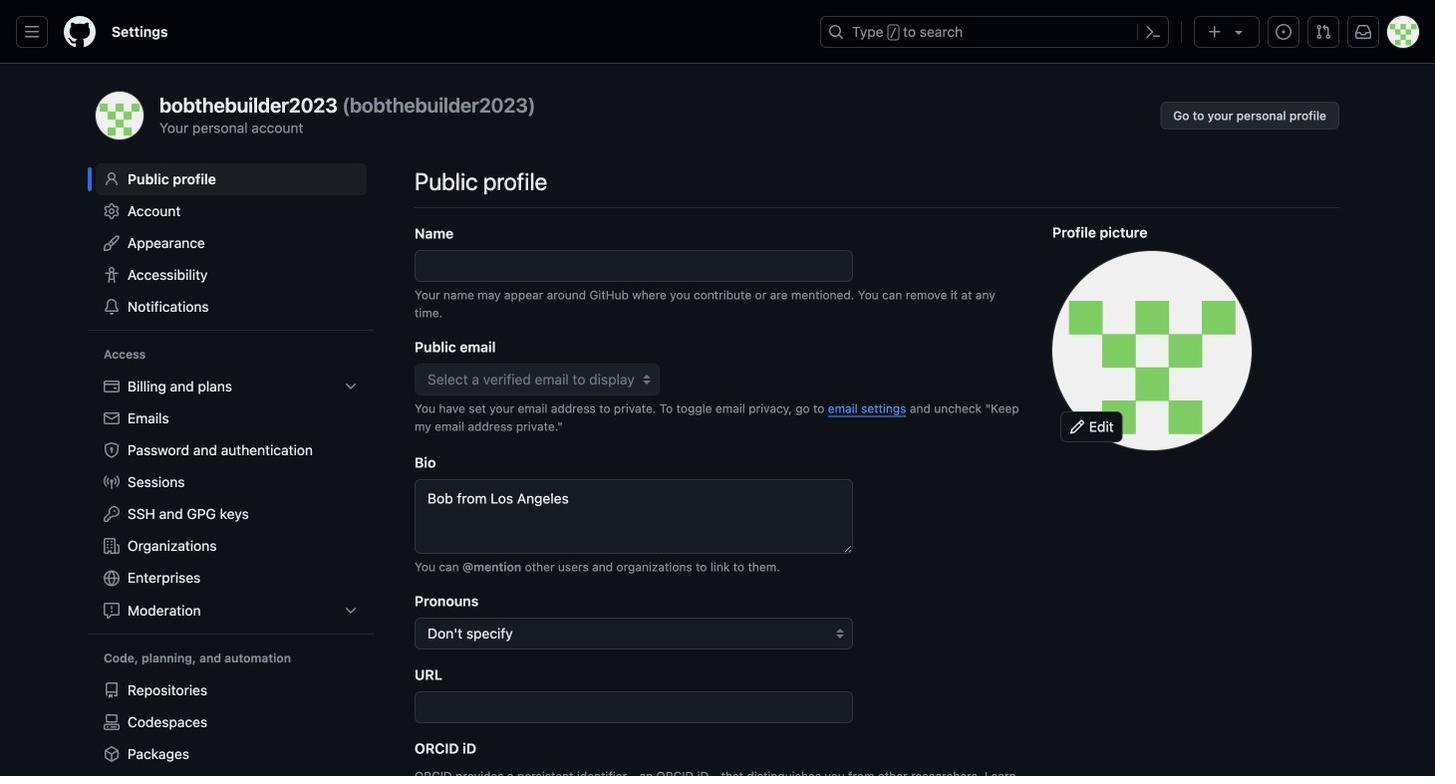 Task type: locate. For each thing, give the bounding box(es) containing it.
triangle down image
[[1231, 24, 1247, 40]]

@bobthebuilder2023 image
[[96, 92, 144, 140], [1053, 251, 1252, 451]]

globe image
[[104, 571, 120, 587]]

pencil image
[[1070, 419, 1086, 435]]

0 vertical spatial list
[[96, 371, 367, 627]]

gear image
[[104, 203, 120, 219]]

None text field
[[415, 250, 853, 282], [415, 692, 853, 724], [415, 250, 853, 282], [415, 692, 853, 724]]

list
[[96, 371, 367, 627], [96, 675, 367, 777]]

mail image
[[104, 411, 120, 427]]

package image
[[104, 747, 120, 763]]

1 list from the top
[[96, 371, 367, 627]]

1 vertical spatial list
[[96, 675, 367, 777]]

issue opened image
[[1276, 24, 1292, 40]]

notifications image
[[1356, 24, 1372, 40]]

1 horizontal spatial @bobthebuilder2023 image
[[1053, 251, 1252, 451]]

0 vertical spatial @bobthebuilder2023 image
[[96, 92, 144, 140]]

codespaces image
[[104, 715, 120, 731]]



Task type: describe. For each thing, give the bounding box(es) containing it.
person image
[[104, 171, 120, 187]]

repo image
[[104, 683, 120, 699]]

key image
[[104, 506, 120, 522]]

broadcast image
[[104, 475, 120, 491]]

2 list from the top
[[96, 675, 367, 777]]

paintbrush image
[[104, 235, 120, 251]]

homepage image
[[64, 16, 96, 48]]

0 horizontal spatial @bobthebuilder2023 image
[[96, 92, 144, 140]]

Tell us a little bit about yourself text field
[[415, 480, 853, 554]]

1 vertical spatial @bobthebuilder2023 image
[[1053, 251, 1252, 451]]

git pull request image
[[1316, 24, 1332, 40]]

shield lock image
[[104, 443, 120, 459]]

organization image
[[104, 538, 120, 554]]

accessibility image
[[104, 267, 120, 283]]

plus image
[[1207, 24, 1223, 40]]

command palette image
[[1146, 24, 1162, 40]]

bell image
[[104, 299, 120, 315]]



Task type: vqa. For each thing, say whether or not it's contained in the screenshot.
Light high contrast image Dark Dimmed image
no



